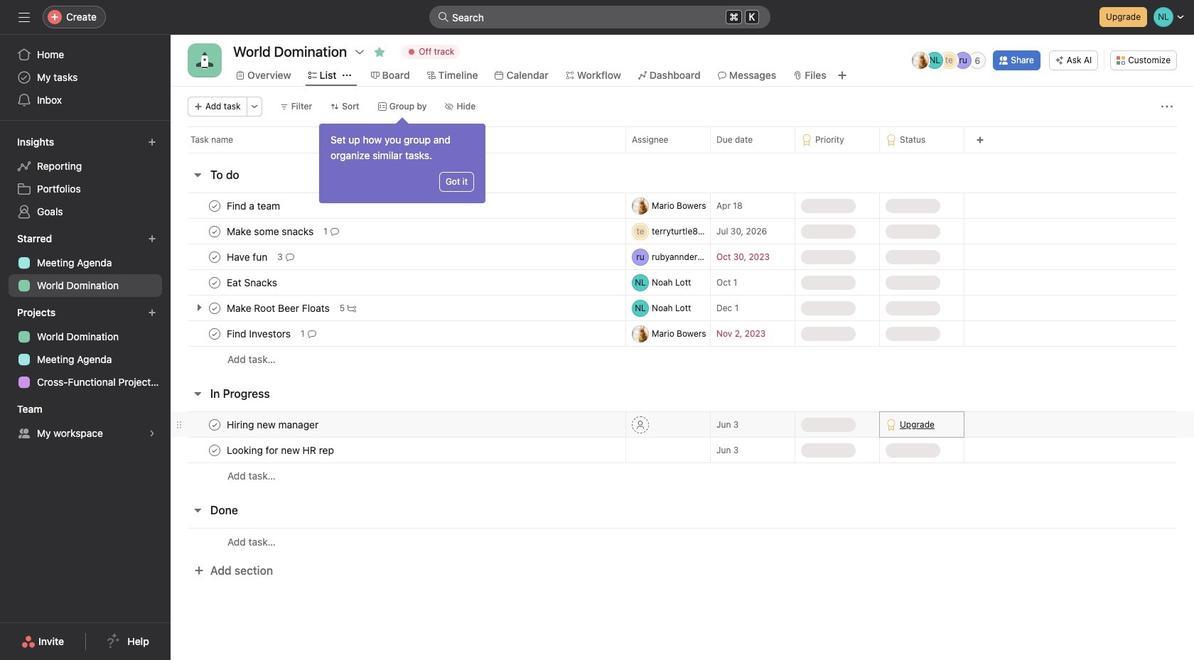 Task type: locate. For each thing, give the bounding box(es) containing it.
mark complete image inside hiring new manager cell
[[206, 416, 223, 433]]

0 horizontal spatial 1 comment image
[[308, 330, 316, 338]]

2 vertical spatial mark complete checkbox
[[206, 442, 223, 459]]

5 subtasks image
[[348, 304, 356, 313]]

0 vertical spatial 1 comment image
[[331, 227, 339, 236]]

1 mark complete image from the top
[[206, 197, 223, 214]]

2 vertical spatial collapse task list for this group image
[[192, 505, 203, 516]]

0 vertical spatial collapse task list for this group image
[[192, 169, 203, 181]]

teams element
[[0, 397, 171, 448]]

1 vertical spatial 1 comment image
[[308, 330, 316, 338]]

more actions image
[[1162, 101, 1173, 112], [250, 102, 259, 111]]

1 mark complete image from the top
[[206, 223, 223, 240]]

4 mark complete checkbox from the top
[[206, 300, 223, 317]]

task name text field inside looking for new hr rep cell
[[224, 443, 338, 458]]

3 mark complete checkbox from the top
[[206, 442, 223, 459]]

2 task name text field from the top
[[224, 276, 282, 290]]

eat snacks cell
[[171, 270, 626, 296]]

1 comment image
[[331, 227, 339, 236], [308, 330, 316, 338]]

1 mark complete checkbox from the top
[[206, 197, 223, 214]]

mark complete checkbox inside eat snacks cell
[[206, 274, 223, 291]]

1 task name text field from the top
[[224, 199, 285, 213]]

mark complete image
[[206, 223, 223, 240], [206, 300, 223, 317], [206, 325, 223, 342], [206, 416, 223, 433]]

task name text field inside hiring new manager cell
[[224, 418, 323, 432]]

mark complete checkbox inside looking for new hr rep cell
[[206, 442, 223, 459]]

6 task name text field from the top
[[224, 443, 338, 458]]

mark complete checkbox for task name text box within eat snacks cell
[[206, 274, 223, 291]]

task name text field for looking for new hr rep cell
[[224, 443, 338, 458]]

row
[[171, 127, 1195, 153], [188, 152, 1178, 154], [171, 193, 1195, 219], [171, 218, 1195, 245], [171, 244, 1195, 270], [171, 270, 1195, 296], [171, 295, 1195, 321], [171, 321, 1195, 347], [171, 346, 1195, 373], [171, 412, 1195, 438], [171, 437, 1195, 464], [171, 463, 1195, 489], [171, 528, 1195, 555]]

task name text field inside find a team cell
[[224, 199, 285, 213]]

task name text field inside 'make some snacks' cell
[[224, 224, 318, 239]]

collapse task list for this group image
[[192, 169, 203, 181], [192, 388, 203, 400], [192, 505, 203, 516]]

mark complete image for 'have fun' cell
[[206, 249, 223, 266]]

4 mark complete image from the top
[[206, 416, 223, 433]]

mark complete image inside looking for new hr rep cell
[[206, 442, 223, 459]]

1 mark complete checkbox from the top
[[206, 249, 223, 266]]

None field
[[430, 6, 771, 28]]

1 vertical spatial collapse task list for this group image
[[192, 388, 203, 400]]

5 mark complete checkbox from the top
[[206, 416, 223, 433]]

1 task name text field from the top
[[224, 250, 272, 264]]

Search tasks, projects, and more text field
[[430, 6, 771, 28]]

4 task name text field from the top
[[224, 327, 295, 341]]

3 collapse task list for this group image from the top
[[192, 505, 203, 516]]

Mark complete checkbox
[[206, 197, 223, 214], [206, 223, 223, 240], [206, 274, 223, 291], [206, 300, 223, 317], [206, 416, 223, 433]]

mark complete checkbox inside 'make some snacks' cell
[[206, 223, 223, 240]]

task name text field for find a team cell
[[224, 199, 285, 213]]

4 mark complete image from the top
[[206, 442, 223, 459]]

mark complete image inside find investors cell
[[206, 325, 223, 342]]

mark complete image
[[206, 197, 223, 214], [206, 249, 223, 266], [206, 274, 223, 291], [206, 442, 223, 459]]

task name text field for eat snacks cell
[[224, 276, 282, 290]]

mark complete image for task name text box in the find investors cell
[[206, 325, 223, 342]]

find a team cell
[[171, 193, 626, 219]]

0 vertical spatial mark complete checkbox
[[206, 249, 223, 266]]

2 task name text field from the top
[[224, 224, 318, 239]]

1 vertical spatial task name text field
[[224, 224, 318, 239]]

mark complete image for find a team cell
[[206, 197, 223, 214]]

3 mark complete checkbox from the top
[[206, 274, 223, 291]]

5 task name text field from the top
[[224, 418, 323, 432]]

mark complete checkbox for looking for new hr rep cell
[[206, 442, 223, 459]]

mark complete image inside 'have fun' cell
[[206, 249, 223, 266]]

3 mark complete image from the top
[[206, 325, 223, 342]]

3 mark complete image from the top
[[206, 274, 223, 291]]

1 comment image inside 'make some snacks' cell
[[331, 227, 339, 236]]

1 horizontal spatial 1 comment image
[[331, 227, 339, 236]]

Task name text field
[[224, 199, 285, 213], [224, 224, 318, 239]]

mark complete checkbox inside hiring new manager cell
[[206, 416, 223, 433]]

mark complete checkbox inside find investors cell
[[206, 325, 223, 342]]

mark complete image inside eat snacks cell
[[206, 274, 223, 291]]

add field image
[[976, 136, 985, 144]]

make root beer floats cell
[[171, 295, 626, 321]]

looking for new hr rep cell
[[171, 437, 626, 464]]

Task name text field
[[224, 250, 272, 264], [224, 276, 282, 290], [224, 301, 334, 315], [224, 327, 295, 341], [224, 418, 323, 432], [224, 443, 338, 458]]

header in progress tree grid
[[171, 412, 1195, 489]]

mark complete checkbox for task name text box inside the hiring new manager cell
[[206, 416, 223, 433]]

2 mark complete checkbox from the top
[[206, 325, 223, 342]]

1 vertical spatial mark complete checkbox
[[206, 325, 223, 342]]

3 task name text field from the top
[[224, 301, 334, 315]]

tooltip
[[319, 119, 486, 203]]

2 mark complete checkbox from the top
[[206, 223, 223, 240]]

mark complete image for task name text box inside the hiring new manager cell
[[206, 416, 223, 433]]

task name text field inside find investors cell
[[224, 327, 295, 341]]

2 collapse task list for this group image from the top
[[192, 388, 203, 400]]

prominent image
[[438, 11, 449, 23]]

2 mark complete image from the top
[[206, 300, 223, 317]]

0 vertical spatial task name text field
[[224, 199, 285, 213]]

starred element
[[0, 226, 171, 300]]

mark complete checkbox for task name text field within the 'make some snacks' cell
[[206, 223, 223, 240]]

expand subtask list for the task make root beer floats image
[[193, 302, 205, 314]]

mark complete image inside 'make some snacks' cell
[[206, 223, 223, 240]]

3 comments image
[[286, 253, 294, 261]]

mark complete image inside find a team cell
[[206, 197, 223, 214]]

new insights image
[[148, 138, 156, 146]]

1 comment image inside find investors cell
[[308, 330, 316, 338]]

mark complete checkbox for find investors cell
[[206, 325, 223, 342]]

task name text field inside 'have fun' cell
[[224, 250, 272, 264]]

mark complete image inside make root beer floats cell
[[206, 300, 223, 317]]

1 collapse task list for this group image from the top
[[192, 169, 203, 181]]

new project or portfolio image
[[148, 309, 156, 317]]

Mark complete checkbox
[[206, 249, 223, 266], [206, 325, 223, 342], [206, 442, 223, 459]]

mark complete checkbox inside 'have fun' cell
[[206, 249, 223, 266]]

task name text field inside eat snacks cell
[[224, 276, 282, 290]]

2 mark complete image from the top
[[206, 249, 223, 266]]

mark complete checkbox inside find a team cell
[[206, 197, 223, 214]]



Task type: vqa. For each thing, say whether or not it's contained in the screenshot.
first untitled section from the bottom
no



Task type: describe. For each thing, give the bounding box(es) containing it.
remove from starred image
[[374, 46, 386, 58]]

mark complete image for eat snacks cell
[[206, 274, 223, 291]]

see details, my workspace image
[[148, 430, 156, 438]]

tab actions image
[[342, 71, 351, 80]]

task name text field for find investors cell
[[224, 327, 295, 341]]

task name text field for 'make some snacks' cell
[[224, 224, 318, 239]]

hiring new manager cell
[[171, 412, 626, 438]]

1 horizontal spatial more actions image
[[1162, 101, 1173, 112]]

1 comment image for task name text field within the 'make some snacks' cell
[[331, 227, 339, 236]]

insights element
[[0, 129, 171, 226]]

task name text field for 'have fun' cell
[[224, 250, 272, 264]]

mark complete checkbox for task name text field inside the find a team cell
[[206, 197, 223, 214]]

0 horizontal spatial more actions image
[[250, 102, 259, 111]]

add tab image
[[837, 70, 848, 81]]

mark complete checkbox for 'have fun' cell
[[206, 249, 223, 266]]

header to do tree grid
[[171, 193, 1195, 373]]

add items to starred image
[[148, 235, 156, 243]]

find investors cell
[[171, 321, 626, 347]]

task name text field inside make root beer floats cell
[[224, 301, 334, 315]]

task name text field for hiring new manager cell
[[224, 418, 323, 432]]

rocket image
[[196, 52, 213, 69]]

global element
[[0, 35, 171, 120]]

collapse task list for this group image for mark complete option within the hiring new manager cell
[[192, 388, 203, 400]]

show options image
[[354, 46, 366, 58]]

mark complete checkbox inside make root beer floats cell
[[206, 300, 223, 317]]

mark complete image for looking for new hr rep cell
[[206, 442, 223, 459]]

collapse task list for this group image for mark complete option within the find a team cell
[[192, 169, 203, 181]]

have fun cell
[[171, 244, 626, 270]]

make some snacks cell
[[171, 218, 626, 245]]

mark complete image for task name text field within the 'make some snacks' cell
[[206, 223, 223, 240]]

projects element
[[0, 300, 171, 397]]

hide sidebar image
[[18, 11, 30, 23]]

1 comment image for task name text box in the find investors cell
[[308, 330, 316, 338]]



